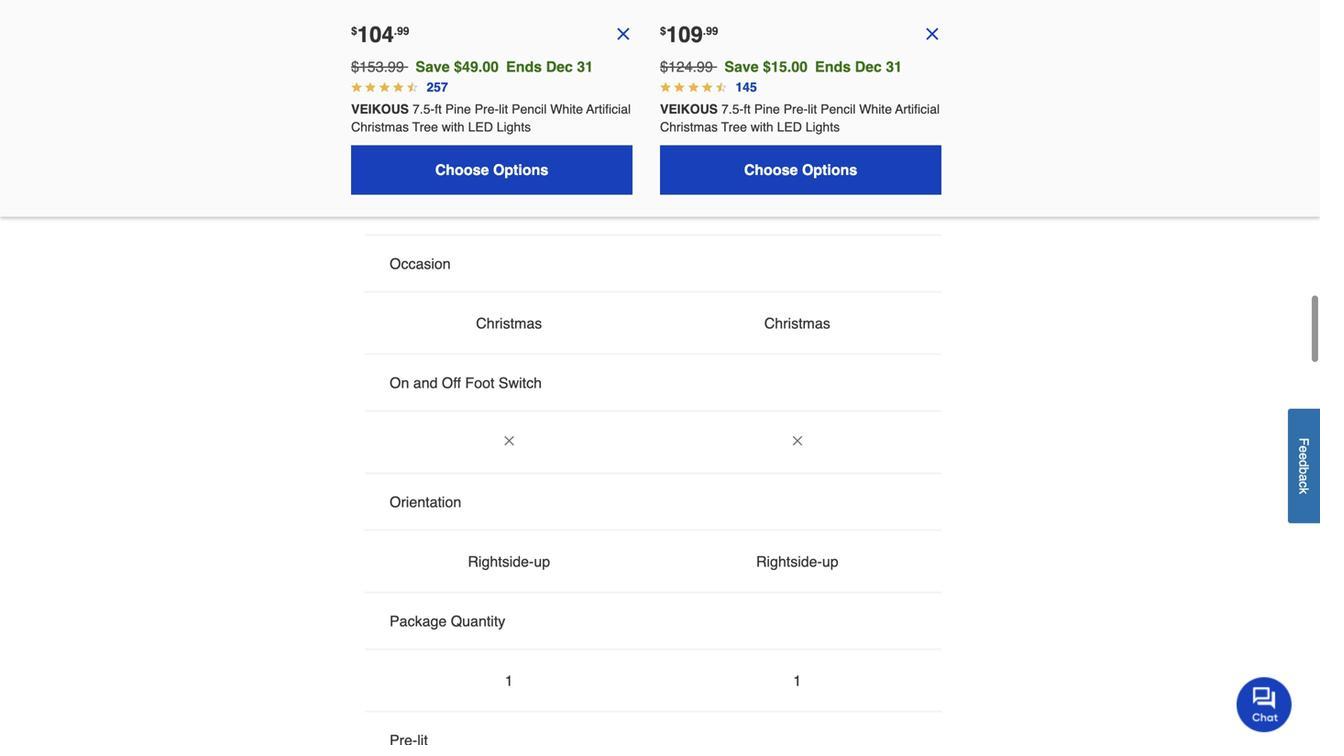 Task type: vqa. For each thing, say whether or not it's contained in the screenshot.
Community Q & A on the bottom left of page
no



Task type: describe. For each thing, give the bounding box(es) containing it.
on
[[390, 374, 409, 391]]

1 with from the left
[[442, 120, 465, 134]]

1 rightside- from the left
[[468, 553, 534, 570]]

2 veikous from the left
[[660, 102, 718, 116]]

$ for 109
[[660, 25, 666, 38]]

f e e d b a c k button
[[1288, 409, 1320, 523]]

2 lights from the left
[[806, 120, 840, 134]]

2 rightside- from the left
[[756, 553, 822, 570]]

4.5 out of 5 stars image for first the 4.5 out of 5 stars element from left
[[351, 82, 362, 93]]

f e e d b a c k
[[1297, 438, 1311, 494]]

$153.99
[[351, 58, 404, 75]]

31 for 104
[[577, 58, 593, 75]]

1 choose options button from the left
[[351, 145, 633, 195]]

7 4.5 out of 5 stars element from the left
[[674, 82, 685, 93]]

2 options from the left
[[802, 162, 857, 178]]

1 7.5- from the left
[[413, 102, 435, 116]]

save $49.00 ends dec 31
[[416, 58, 593, 75]]

foot
[[465, 374, 495, 391]]

save for 104
[[416, 58, 450, 75]]

d
[[1297, 460, 1311, 467]]

1 4.5 out of 5 stars element from the left
[[351, 82, 362, 93]]

2 4.5 out of 5 stars image from the left
[[688, 82, 699, 93]]

2 7.5- from the left
[[721, 102, 744, 116]]

1 lit from the left
[[499, 102, 508, 116]]

2 ft from the left
[[744, 102, 751, 116]]

1 350 from the left
[[497, 196, 521, 213]]

2 pencil from the left
[[821, 102, 856, 116]]

2 choose from the left
[[744, 162, 798, 178]]

5 4.5 out of 5 stars element from the left
[[407, 82, 418, 93]]

1 pre- from the left
[[475, 102, 499, 116]]

2 tree from the left
[[721, 120, 747, 134]]

104
[[357, 22, 394, 47]]

$ for 104
[[351, 25, 357, 38]]

. for 104
[[394, 25, 397, 38]]

9 4.5 out of 5 stars element from the left
[[702, 82, 713, 93]]

4.5 out of 5 stars image for second the 4.5 out of 5 stars element from right
[[702, 82, 713, 93]]

109
[[666, 22, 703, 47]]

2 with from the left
[[751, 120, 773, 134]]

99 for 104
[[397, 25, 409, 38]]

f
[[1297, 438, 1311, 446]]

4.5 out of 5 stars image for third the 4.5 out of 5 stars element from the left
[[379, 82, 390, 93]]

2 choose options from the left
[[744, 162, 857, 178]]

1 choose from the left
[[435, 162, 489, 178]]

off
[[442, 374, 461, 391]]

1 choose options from the left
[[435, 162, 548, 178]]

no image
[[614, 25, 633, 43]]

8 4.5 out of 5 stars element from the left
[[688, 82, 699, 93]]

quantity
[[451, 613, 505, 630]]

4 4.5 out of 5 stars element from the left
[[393, 82, 404, 93]]

ends for 109
[[815, 58, 851, 75]]

1 ft from the left
[[435, 102, 442, 116]]

2 7.5-ft pine pre-lit pencil white artificial christmas tree with led lights from the left
[[660, 102, 943, 134]]

package
[[390, 613, 447, 630]]

1 1 from the left
[[505, 672, 513, 689]]

$124.99
[[660, 58, 713, 75]]

1 tree from the left
[[412, 120, 438, 134]]

1 led from the left
[[468, 120, 493, 134]]

. for 109
[[703, 25, 706, 38]]

1 white from the left
[[550, 102, 583, 116]]

1 up from the left
[[534, 553, 550, 570]]

6 4.5 out of 5 stars element from the left
[[660, 82, 671, 93]]

package quantity
[[390, 613, 505, 630]]

3 4.5 out of 5 stars element from the left
[[379, 82, 390, 93]]

257
[[427, 80, 448, 94]]

2 white from the left
[[859, 102, 892, 116]]

2 choose options button from the left
[[660, 145, 941, 195]]



Task type: locate. For each thing, give the bounding box(es) containing it.
4.5 out of 5 stars image
[[365, 82, 376, 93], [688, 82, 699, 93], [716, 82, 727, 93]]

0 horizontal spatial .
[[394, 25, 397, 38]]

ends for 104
[[506, 58, 542, 75]]

2 lit from the left
[[808, 102, 817, 116]]

4.5 out of 5 stars image left 145
[[716, 82, 727, 93]]

7 4.5 out of 5 stars image from the left
[[702, 82, 713, 93]]

7.5-ft pine pre-lit pencil white artificial christmas tree with led lights down save $15.00 ends dec 31
[[660, 102, 943, 134]]

white down save $49.00 ends dec 31
[[550, 102, 583, 116]]

1 horizontal spatial rightside-up
[[756, 553, 838, 570]]

1 horizontal spatial lights
[[806, 120, 840, 134]]

with
[[442, 120, 465, 134], [751, 120, 773, 134]]

1 horizontal spatial 7.5-ft pine pre-lit pencil white artificial christmas tree with led lights
[[660, 102, 943, 134]]

e
[[1297, 446, 1311, 453], [1297, 453, 1311, 460]]

choose
[[435, 162, 489, 178], [744, 162, 798, 178]]

0 horizontal spatial 31
[[577, 58, 593, 75]]

1 horizontal spatial options
[[802, 162, 857, 178]]

0 horizontal spatial save
[[416, 58, 450, 75]]

1 horizontal spatial dec
[[855, 58, 882, 75]]

0 horizontal spatial tree
[[412, 120, 438, 134]]

1 horizontal spatial ends
[[815, 58, 851, 75]]

2 350 from the left
[[785, 196, 810, 213]]

dec for 104
[[546, 58, 573, 75]]

. up $124.99
[[703, 25, 706, 38]]

1 horizontal spatial 4.5 out of 5 stars image
[[688, 82, 699, 93]]

1 99 from the left
[[397, 25, 409, 38]]

2 4.5 out of 5 stars image from the left
[[379, 82, 390, 93]]

led down $49.00
[[468, 120, 493, 134]]

white
[[550, 102, 583, 116], [859, 102, 892, 116]]

145
[[736, 80, 757, 94]]

0 horizontal spatial 7.5-
[[413, 102, 435, 116]]

$ 109 . 99
[[660, 22, 718, 47]]

4.5 out of 5 stars image for 4th the 4.5 out of 5 stars element
[[393, 82, 404, 93]]

$ inside $ 104 . 99
[[351, 25, 357, 38]]

1 horizontal spatial 350
[[785, 196, 810, 213]]

ft
[[435, 102, 442, 116], [744, 102, 751, 116]]

7.5- down 145
[[721, 102, 744, 116]]

2 99 from the left
[[706, 25, 718, 38]]

dec right "$15.00"
[[855, 58, 882, 75]]

1 options from the left
[[493, 162, 548, 178]]

ft down 145
[[744, 102, 751, 116]]

0 horizontal spatial lit
[[499, 102, 508, 116]]

1 horizontal spatial lit
[[808, 102, 817, 116]]

0 horizontal spatial with
[[442, 120, 465, 134]]

$ 104 . 99
[[351, 22, 409, 47]]

1 horizontal spatial tree
[[721, 120, 747, 134]]

0 horizontal spatial led
[[468, 120, 493, 134]]

ends
[[506, 58, 542, 75], [815, 58, 851, 75]]

1 $ from the left
[[351, 25, 357, 38]]

veikous down $153.99
[[351, 102, 409, 116]]

options
[[493, 162, 548, 178], [802, 162, 857, 178]]

1 horizontal spatial no image
[[790, 434, 805, 448]]

and
[[413, 374, 438, 391]]

b
[[1297, 467, 1311, 474]]

6 4.5 out of 5 stars image from the left
[[674, 82, 685, 93]]

pencil down save $15.00 ends dec 31
[[821, 102, 856, 116]]

0 horizontal spatial pine
[[445, 102, 471, 116]]

choose options
[[435, 162, 548, 178], [744, 162, 857, 178]]

rightside-
[[468, 553, 534, 570], [756, 553, 822, 570]]

2 rightside-up from the left
[[756, 553, 838, 570]]

led
[[468, 120, 493, 134], [777, 120, 802, 134]]

2 . from the left
[[703, 25, 706, 38]]

ends right "$15.00"
[[815, 58, 851, 75]]

1 31 from the left
[[577, 58, 593, 75]]

1 horizontal spatial pencil
[[821, 102, 856, 116]]

dec
[[546, 58, 573, 75], [855, 58, 882, 75]]

pre- down "$15.00"
[[784, 102, 808, 116]]

1 horizontal spatial artificial
[[895, 102, 940, 116]]

0 horizontal spatial 1
[[505, 672, 513, 689]]

tree down 145
[[721, 120, 747, 134]]

no image
[[923, 25, 941, 43], [502, 434, 516, 448], [790, 434, 805, 448]]

0 horizontal spatial ends
[[506, 58, 542, 75]]

2 led from the left
[[777, 120, 802, 134]]

0 horizontal spatial 99
[[397, 25, 409, 38]]

2 1 from the left
[[793, 672, 801, 689]]

4.5 out of 5 stars image down $153.99
[[365, 82, 376, 93]]

7.5- down "257"
[[413, 102, 435, 116]]

2 pre- from the left
[[784, 102, 808, 116]]

2 dec from the left
[[855, 58, 882, 75]]

tree
[[412, 120, 438, 134], [721, 120, 747, 134]]

99 right 109
[[706, 25, 718, 38]]

ends right $49.00
[[506, 58, 542, 75]]

1 save from the left
[[416, 58, 450, 75]]

chat invite button image
[[1237, 677, 1293, 732]]

pre- down $49.00
[[475, 102, 499, 116]]

99 for 109
[[706, 25, 718, 38]]

$
[[351, 25, 357, 38], [660, 25, 666, 38]]

2 artificial from the left
[[895, 102, 940, 116]]

1 horizontal spatial 99
[[706, 25, 718, 38]]

4.5 out of 5 stars image
[[351, 82, 362, 93], [379, 82, 390, 93], [393, 82, 404, 93], [407, 82, 418, 93], [660, 82, 671, 93], [674, 82, 685, 93], [702, 82, 713, 93]]

1 rightside-up from the left
[[468, 553, 550, 570]]

1 horizontal spatial 31
[[886, 58, 902, 75]]

4.5 out of 5 stars image for 7th the 4.5 out of 5 stars element from left
[[674, 82, 685, 93]]

save up "257"
[[416, 58, 450, 75]]

1 horizontal spatial pre-
[[784, 102, 808, 116]]

1 horizontal spatial save
[[724, 58, 759, 75]]

0 horizontal spatial 4.5 out of 5 stars image
[[365, 82, 376, 93]]

1 horizontal spatial choose options button
[[660, 145, 941, 195]]

veikous
[[351, 102, 409, 116], [660, 102, 718, 116]]

0 horizontal spatial rightside-
[[468, 553, 534, 570]]

4.5 out of 5 stars image for fifth the 4.5 out of 5 stars element from right
[[660, 82, 671, 93]]

tree down "257"
[[412, 120, 438, 134]]

4 4.5 out of 5 stars image from the left
[[407, 82, 418, 93]]

1 horizontal spatial with
[[751, 120, 773, 134]]

3 4.5 out of 5 stars image from the left
[[393, 82, 404, 93]]

lights down save $15.00 ends dec 31
[[806, 120, 840, 134]]

0 horizontal spatial choose options button
[[351, 145, 633, 195]]

1
[[505, 672, 513, 689], [793, 672, 801, 689]]

1 7.5-ft pine pre-lit pencil white artificial christmas tree with led lights from the left
[[351, 102, 634, 134]]

1 horizontal spatial rightside-
[[756, 553, 822, 570]]

0 horizontal spatial $
[[351, 25, 357, 38]]

0 horizontal spatial artificial
[[586, 102, 631, 116]]

1 lights from the left
[[497, 120, 531, 134]]

2 31 from the left
[[886, 58, 902, 75]]

7.5-ft pine pre-lit pencil white artificial christmas tree with led lights
[[351, 102, 634, 134], [660, 102, 943, 134]]

1 pine from the left
[[445, 102, 471, 116]]

2 horizontal spatial no image
[[923, 25, 941, 43]]

pine
[[445, 102, 471, 116], [754, 102, 780, 116]]

0 horizontal spatial white
[[550, 102, 583, 116]]

christmas
[[351, 120, 409, 134], [660, 120, 718, 134], [476, 315, 542, 332], [764, 315, 830, 332]]

1 veikous from the left
[[351, 102, 409, 116]]

0 horizontal spatial ft
[[435, 102, 442, 116]]

1 horizontal spatial ft
[[744, 102, 751, 116]]

rightside-up
[[468, 553, 550, 570], [756, 553, 838, 570]]

c
[[1297, 481, 1311, 488]]

350
[[497, 196, 521, 213], [785, 196, 810, 213]]

2 $ from the left
[[660, 25, 666, 38]]

1 pencil from the left
[[512, 102, 547, 116]]

0 horizontal spatial options
[[493, 162, 548, 178]]

lit down save $49.00 ends dec 31
[[499, 102, 508, 116]]

pencil
[[512, 102, 547, 116], [821, 102, 856, 116]]

1 horizontal spatial choose
[[744, 162, 798, 178]]

99 inside the $ 109 . 99
[[706, 25, 718, 38]]

0 horizontal spatial 7.5-ft pine pre-lit pencil white artificial christmas tree with led lights
[[351, 102, 634, 134]]

led down "$15.00"
[[777, 120, 802, 134]]

0 horizontal spatial veikous
[[351, 102, 409, 116]]

lights down save $49.00 ends dec 31
[[497, 120, 531, 134]]

$ inside the $ 109 . 99
[[660, 25, 666, 38]]

switch
[[499, 374, 542, 391]]

7.5-ft pine pre-lit pencil white artificial christmas tree with led lights down save $49.00 ends dec 31
[[351, 102, 634, 134]]

0 horizontal spatial lights
[[497, 120, 531, 134]]

pine down "257"
[[445, 102, 471, 116]]

pre-
[[475, 102, 499, 116], [784, 102, 808, 116]]

. up $153.99
[[394, 25, 397, 38]]

1 horizontal spatial white
[[859, 102, 892, 116]]

4.5 out of 5 stars element
[[351, 82, 362, 93], [365, 82, 376, 93], [379, 82, 390, 93], [393, 82, 404, 93], [407, 82, 418, 93], [660, 82, 671, 93], [674, 82, 685, 93], [688, 82, 699, 93], [702, 82, 713, 93], [716, 82, 727, 93]]

up
[[534, 553, 550, 570], [822, 553, 838, 570]]

$15.00
[[763, 58, 808, 75]]

lights
[[497, 120, 531, 134], [806, 120, 840, 134]]

2 ends from the left
[[815, 58, 851, 75]]

$49.00
[[454, 58, 499, 75]]

10 4.5 out of 5 stars element from the left
[[716, 82, 727, 93]]

1 horizontal spatial 1
[[793, 672, 801, 689]]

31 for 109
[[886, 58, 902, 75]]

0 horizontal spatial rightside-up
[[468, 553, 550, 570]]

save for 109
[[724, 58, 759, 75]]

7.5-
[[413, 102, 435, 116], [721, 102, 744, 116]]

0 horizontal spatial no image
[[502, 434, 516, 448]]

3 4.5 out of 5 stars image from the left
[[716, 82, 727, 93]]

a
[[1297, 474, 1311, 481]]

dec right $49.00
[[546, 58, 573, 75]]

2 4.5 out of 5 stars element from the left
[[365, 82, 376, 93]]

1 e from the top
[[1297, 446, 1311, 453]]

.
[[394, 25, 397, 38], [703, 25, 706, 38]]

. inside the $ 109 . 99
[[703, 25, 706, 38]]

$ up $153.99
[[351, 25, 357, 38]]

on and off foot switch
[[390, 374, 542, 391]]

1 artificial from the left
[[586, 102, 631, 116]]

1 dec from the left
[[546, 58, 573, 75]]

1 ends from the left
[[506, 58, 542, 75]]

1 horizontal spatial veikous
[[660, 102, 718, 116]]

white down save $15.00 ends dec 31
[[859, 102, 892, 116]]

31
[[577, 58, 593, 75], [886, 58, 902, 75]]

4.5 out of 5 stars image for 6th the 4.5 out of 5 stars element from right
[[407, 82, 418, 93]]

1 4.5 out of 5 stars image from the left
[[365, 82, 376, 93]]

1 horizontal spatial led
[[777, 120, 802, 134]]

0 horizontal spatial choose
[[435, 162, 489, 178]]

1 horizontal spatial pine
[[754, 102, 780, 116]]

veikous down $124.99
[[660, 102, 718, 116]]

1 horizontal spatial 7.5-
[[721, 102, 744, 116]]

0 horizontal spatial choose options
[[435, 162, 548, 178]]

2 up from the left
[[822, 553, 838, 570]]

1 horizontal spatial .
[[703, 25, 706, 38]]

2 horizontal spatial 4.5 out of 5 stars image
[[716, 82, 727, 93]]

$ right no image
[[660, 25, 666, 38]]

occasion
[[390, 255, 451, 272]]

99 inside $ 104 . 99
[[397, 25, 409, 38]]

with down 145
[[751, 120, 773, 134]]

4.5 out of 5 stars image down $124.99
[[688, 82, 699, 93]]

0 horizontal spatial 350
[[497, 196, 521, 213]]

5 4.5 out of 5 stars image from the left
[[660, 82, 671, 93]]

99 right the 104 at the left of page
[[397, 25, 409, 38]]

0 horizontal spatial pencil
[[512, 102, 547, 116]]

with down "257"
[[442, 120, 465, 134]]

99
[[397, 25, 409, 38], [706, 25, 718, 38]]

2 e from the top
[[1297, 453, 1311, 460]]

1 . from the left
[[394, 25, 397, 38]]

0 horizontal spatial dec
[[546, 58, 573, 75]]

save $15.00 ends dec 31
[[724, 58, 902, 75]]

2 save from the left
[[724, 58, 759, 75]]

lit down save $15.00 ends dec 31
[[808, 102, 817, 116]]

artificial
[[586, 102, 631, 116], [895, 102, 940, 116]]

choose options button
[[351, 145, 633, 195], [660, 145, 941, 195]]

pencil down save $49.00 ends dec 31
[[512, 102, 547, 116]]

1 horizontal spatial choose options
[[744, 162, 857, 178]]

save up 145
[[724, 58, 759, 75]]

. inside $ 104 . 99
[[394, 25, 397, 38]]

lit
[[499, 102, 508, 116], [808, 102, 817, 116]]

2 pine from the left
[[754, 102, 780, 116]]

orientation
[[390, 494, 461, 511]]

choose down "257"
[[435, 162, 489, 178]]

pine down 145
[[754, 102, 780, 116]]

e up d
[[1297, 446, 1311, 453]]

0 horizontal spatial up
[[534, 553, 550, 570]]

1 horizontal spatial up
[[822, 553, 838, 570]]

choose down 145
[[744, 162, 798, 178]]

dec for 109
[[855, 58, 882, 75]]

1 4.5 out of 5 stars image from the left
[[351, 82, 362, 93]]

e up b
[[1297, 453, 1311, 460]]

ft down "257"
[[435, 102, 442, 116]]

0 horizontal spatial pre-
[[475, 102, 499, 116]]

save
[[416, 58, 450, 75], [724, 58, 759, 75]]

1 horizontal spatial $
[[660, 25, 666, 38]]

k
[[1297, 488, 1311, 494]]



